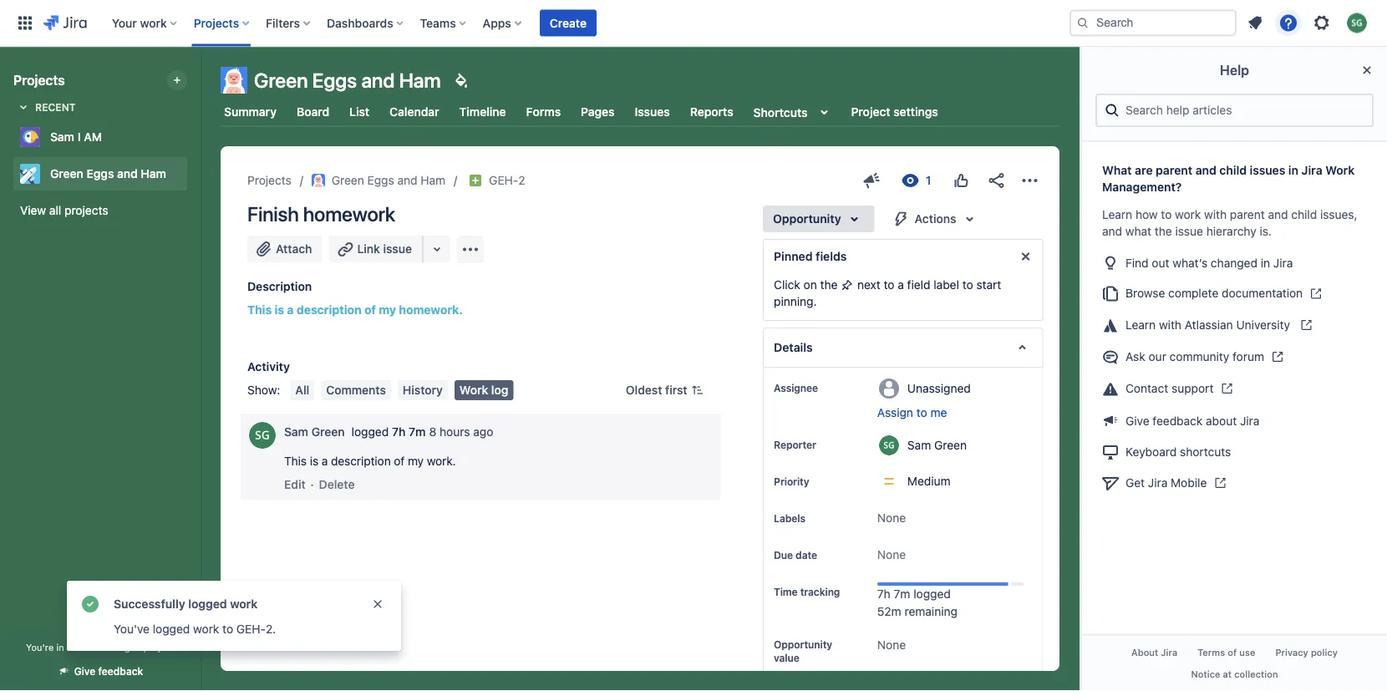 Task type: vqa. For each thing, say whether or not it's contained in the screenshot.
1st success 'image'
no



Task type: describe. For each thing, give the bounding box(es) containing it.
delete button
[[319, 476, 355, 493]]

timeline link
[[456, 97, 510, 127]]

contact
[[1126, 381, 1169, 395]]

you've
[[114, 622, 150, 636]]

your
[[112, 16, 137, 30]]

keyboard shortcuts link
[[1096, 436, 1374, 467]]

child inside what are parent and child issues in jira work management?
[[1220, 163, 1247, 177]]

all button
[[290, 380, 314, 400]]

actions
[[915, 212, 956, 226]]

52m
[[877, 604, 901, 618]]

of for work.
[[394, 454, 405, 468]]

jira inside find out what's changed in jira link
[[1274, 256, 1293, 269]]

none for opportunity value
[[877, 638, 906, 652]]

close image
[[1357, 60, 1378, 80]]

hours
[[440, 425, 470, 438]]

newest first image
[[691, 384, 704, 397]]

your profile and settings image
[[1347, 13, 1368, 33]]

link
[[357, 242, 380, 256]]

7m inside 7h 7m logged 52m remaining
[[894, 587, 910, 601]]

learn how to work with parent and child issues, and what the issue hierarchy is.
[[1103, 208, 1358, 238]]

teams
[[420, 16, 456, 30]]

sam i am
[[50, 130, 102, 144]]

opportunity for opportunity
[[773, 212, 841, 226]]

list
[[350, 105, 370, 119]]

search image
[[1077, 16, 1090, 30]]

jira inside get jira mobile link
[[1148, 476, 1168, 489]]

8
[[429, 425, 437, 438]]

copy link to issue image
[[522, 173, 536, 186]]

complete
[[1169, 286, 1219, 300]]

create button
[[540, 10, 597, 36]]

pinning.
[[774, 295, 817, 308]]

show:
[[247, 383, 280, 397]]

is for this is a description of my work.
[[310, 454, 319, 468]]

to inside learn how to work with parent and child issues, and what the issue hierarchy is.
[[1161, 208, 1172, 221]]

finish
[[247, 202, 299, 226]]

1 vertical spatial geh-
[[236, 622, 266, 636]]

create
[[550, 16, 587, 30]]

you're
[[26, 642, 54, 653]]

filters
[[266, 16, 300, 30]]

learn for learn how to work with parent and child issues, and what the issue hierarchy is.
[[1103, 208, 1133, 221]]

2 vertical spatial in
[[56, 642, 64, 653]]

hierarchy
[[1207, 224, 1257, 238]]

what
[[1126, 224, 1152, 238]]

notice at collection link
[[1181, 664, 1289, 685]]

projects for projects link
[[247, 173, 292, 187]]

you've logged work to geh-2.
[[114, 622, 276, 636]]

terms
[[1198, 648, 1226, 658]]

field
[[907, 278, 930, 292]]

browse complete documentation link
[[1096, 278, 1374, 309]]

description
[[247, 280, 312, 293]]

log
[[491, 383, 509, 397]]

and up is.
[[1268, 208, 1289, 221]]

work down successfully logged work
[[193, 622, 219, 636]]

jira inside give feedback about jira "link"
[[1240, 414, 1260, 428]]

2 horizontal spatial eggs
[[367, 173, 394, 187]]

about jira button
[[1122, 643, 1188, 664]]

opportunity button
[[763, 206, 874, 232]]

menu bar containing all
[[287, 380, 517, 400]]

a for this is a description of my work.
[[322, 454, 328, 468]]

homework.
[[399, 303, 463, 317]]

ham up calendar
[[399, 69, 441, 92]]

set background color image
[[451, 70, 471, 90]]

dashboards button
[[322, 10, 410, 36]]

your work
[[112, 16, 167, 30]]

view all projects link
[[13, 196, 187, 226]]

atlassian
[[1185, 318, 1234, 332]]

parent inside learn how to work with parent and child issues, and what the issue hierarchy is.
[[1230, 208, 1265, 221]]

collapse recent projects image
[[13, 97, 33, 117]]

and inside what are parent and child issues in jira work management?
[[1196, 163, 1217, 177]]

pages
[[581, 105, 615, 119]]

all
[[295, 383, 309, 397]]

child inside learn how to work with parent and child issues, and what the issue hierarchy is.
[[1292, 208, 1318, 221]]

i
[[77, 130, 81, 144]]

0 horizontal spatial projects
[[13, 72, 65, 88]]

privacy policy
[[1276, 648, 1338, 658]]

work log
[[460, 383, 509, 397]]

green eggs and ham up 'list'
[[254, 69, 441, 92]]

my for homework.
[[379, 303, 396, 317]]

sam i am link
[[13, 120, 181, 154]]

ham left lead image
[[421, 173, 446, 187]]

a for you're in a team-managed project
[[67, 642, 72, 653]]

history button
[[398, 380, 448, 400]]

this is a description of my homework.
[[247, 303, 463, 317]]

green eggs and ham up view all projects "link" at left top
[[50, 167, 166, 181]]

comments button
[[321, 380, 391, 400]]

actions button
[[881, 206, 990, 232]]

assignee pin to top. only you can see pinned fields. image
[[821, 381, 835, 395]]

finish homework
[[247, 202, 395, 226]]

0 horizontal spatial green eggs and ham link
[[13, 157, 181, 191]]

2
[[519, 173, 525, 187]]

reporter pin to top. only you can see pinned fields. image
[[820, 438, 833, 451]]

work inside what are parent and child issues in jira work management?
[[1326, 163, 1355, 177]]

primary element
[[10, 0, 1070, 46]]

details element
[[763, 328, 1043, 368]]

details
[[774, 341, 813, 354]]

opportunity value pin to top. only you can see pinned fields. image
[[790, 665, 804, 679]]

learn for learn with atlassian university
[[1126, 318, 1156, 332]]

work inside the work log button
[[460, 383, 488, 397]]

work inside dropdown button
[[140, 16, 167, 30]]

sam for sam i am
[[50, 130, 74, 144]]

lead image
[[469, 174, 482, 187]]

success image
[[80, 594, 100, 614]]

oldest first
[[626, 383, 688, 397]]

geh-2
[[489, 173, 525, 187]]

add to starred image
[[182, 164, 202, 184]]

what's
[[1173, 256, 1208, 269]]

give feedback image
[[862, 171, 882, 191]]

banner containing your work
[[0, 0, 1388, 47]]

apps button
[[478, 10, 528, 36]]

work.
[[427, 454, 456, 468]]

description for work.
[[331, 454, 391, 468]]

priority pin to top. only you can see pinned fields. image
[[813, 475, 826, 488]]

link issue
[[357, 242, 412, 256]]

link issue button
[[329, 236, 424, 262]]

get jira mobile
[[1126, 476, 1207, 489]]

view all projects
[[20, 204, 108, 217]]

managed
[[101, 642, 141, 653]]

and left lead image
[[397, 173, 418, 187]]

and left what
[[1103, 224, 1123, 238]]

and up 'list'
[[361, 69, 395, 92]]

settings
[[894, 105, 939, 119]]

hide message image
[[1016, 247, 1036, 267]]

issues
[[1250, 163, 1286, 177]]

assign
[[877, 406, 913, 420]]

green down assign to me button at right
[[934, 438, 967, 452]]

2.
[[266, 622, 276, 636]]

Search field
[[1070, 10, 1237, 36]]

with inside learn how to work with parent and child issues, and what the issue hierarchy is.
[[1205, 208, 1227, 221]]

attach
[[276, 242, 312, 256]]

a for this is a description of my homework.
[[287, 303, 294, 317]]

pages link
[[578, 97, 618, 127]]

green eggs and ham image
[[312, 174, 325, 187]]

7h 7m logged 52m remaining
[[877, 587, 957, 618]]

all
[[49, 204, 61, 217]]

remaining
[[904, 604, 957, 618]]

feedback for give feedback about jira
[[1153, 414, 1203, 428]]

to left start
[[962, 278, 973, 292]]

a for next to a field label to start pinning.
[[897, 278, 904, 292]]

0 horizontal spatial 7m
[[409, 425, 426, 438]]

browse complete documentation
[[1126, 286, 1303, 300]]

of for homework.
[[364, 303, 376, 317]]

community
[[1170, 350, 1230, 364]]

reports link
[[687, 97, 737, 127]]

give for give feedback about jira
[[1126, 414, 1150, 428]]

next to a field label to start pinning.
[[774, 278, 1001, 308]]



Task type: locate. For each thing, give the bounding box(es) containing it.
0 vertical spatial description
[[297, 303, 362, 317]]

green eggs and ham link down sam i am link
[[13, 157, 181, 191]]

ham left add to starred image
[[141, 167, 166, 181]]

1 vertical spatial issue
[[383, 242, 412, 256]]

2 horizontal spatial of
[[1228, 648, 1237, 658]]

this down description
[[247, 303, 272, 317]]

issues link
[[632, 97, 673, 127]]

projects up collapse recent projects icon on the top left
[[13, 72, 65, 88]]

give feedback
[[74, 666, 143, 677]]

1 horizontal spatial feedback
[[1153, 414, 1203, 428]]

opportunity up pinned fields
[[773, 212, 841, 226]]

projects
[[194, 16, 239, 30], [13, 72, 65, 88], [247, 173, 292, 187]]

first
[[665, 383, 688, 397]]

of left use
[[1228, 648, 1237, 658]]

due date
[[774, 549, 817, 561]]

0 vertical spatial my
[[379, 303, 396, 317]]

eggs up homework
[[367, 173, 394, 187]]

issue right link
[[383, 242, 412, 256]]

sam for sam green
[[907, 438, 931, 452]]

forms link
[[523, 97, 564, 127]]

description for homework.
[[297, 303, 362, 317]]

1 vertical spatial none
[[877, 548, 906, 562]]

0 horizontal spatial of
[[364, 303, 376, 317]]

1 horizontal spatial geh-
[[489, 173, 519, 187]]

0 vertical spatial feedback
[[1153, 414, 1203, 428]]

1 horizontal spatial eggs
[[312, 69, 357, 92]]

reports
[[690, 105, 734, 119]]

1 vertical spatial child
[[1292, 208, 1318, 221]]

to left me
[[916, 406, 927, 420]]

2 horizontal spatial sam
[[907, 438, 931, 452]]

a down description
[[287, 303, 294, 317]]

1 vertical spatial feedback
[[98, 666, 143, 677]]

work left log
[[460, 383, 488, 397]]

how
[[1136, 208, 1158, 221]]

menu bar
[[287, 380, 517, 400]]

0 vertical spatial in
[[1289, 163, 1299, 177]]

0 vertical spatial 7h
[[392, 425, 406, 438]]

about jira
[[1132, 648, 1178, 658]]

logged up project
[[153, 622, 190, 636]]

2 horizontal spatial in
[[1289, 163, 1299, 177]]

tracking
[[800, 586, 840, 598]]

get
[[1126, 476, 1145, 489]]

opportunity
[[773, 212, 841, 226], [774, 639, 832, 651]]

0 horizontal spatial eggs
[[87, 167, 114, 181]]

none down 52m
[[877, 638, 906, 652]]

is.
[[1260, 224, 1272, 238]]

0 vertical spatial opportunity
[[773, 212, 841, 226]]

sidebar navigation image
[[182, 67, 219, 100]]

1 vertical spatial opportunity
[[774, 639, 832, 651]]

board
[[297, 105, 329, 119]]

work up you've logged work to geh-2.
[[230, 597, 258, 611]]

0 vertical spatial child
[[1220, 163, 1247, 177]]

give feedback about jira
[[1126, 414, 1260, 428]]

jira right about
[[1161, 648, 1178, 658]]

privacy policy link
[[1266, 643, 1348, 664]]

1 horizontal spatial projects
[[194, 16, 239, 30]]

1 horizontal spatial my
[[408, 454, 424, 468]]

summary link
[[221, 97, 280, 127]]

1 horizontal spatial is
[[310, 454, 319, 468]]

geh- down successfully logged work
[[236, 622, 266, 636]]

description down description
[[297, 303, 362, 317]]

projects up finish
[[247, 173, 292, 187]]

pinned fields
[[774, 250, 847, 263]]

with up our
[[1159, 318, 1182, 332]]

sam down all 'button' at the left
[[284, 425, 308, 438]]

logged up this is a description of my work.
[[352, 425, 389, 438]]

child
[[1220, 163, 1247, 177], [1292, 208, 1318, 221]]

click on the
[[774, 278, 841, 292]]

green eggs and ham
[[254, 69, 441, 92], [50, 167, 166, 181], [332, 173, 446, 187]]

0 horizontal spatial sam
[[50, 130, 74, 144]]

give feedback about jira link
[[1096, 405, 1374, 436]]

ask
[[1126, 350, 1146, 364]]

0 horizontal spatial my
[[379, 303, 396, 317]]

give down the contact
[[1126, 414, 1150, 428]]

0 vertical spatial projects
[[194, 16, 239, 30]]

ask our community forum
[[1126, 350, 1265, 364]]

give down team-
[[74, 666, 96, 677]]

1 horizontal spatial this
[[284, 454, 307, 468]]

oldest
[[626, 383, 662, 397]]

of down sam green logged 7h 7m 8 hours ago
[[394, 454, 405, 468]]

issue inside 'button'
[[383, 242, 412, 256]]

feedback inside "link"
[[1153, 414, 1203, 428]]

2 horizontal spatial projects
[[247, 173, 292, 187]]

child left the issues,
[[1292, 208, 1318, 221]]

the
[[1155, 224, 1173, 238], [820, 278, 837, 292]]

0 horizontal spatial the
[[820, 278, 837, 292]]

appswitcher icon image
[[15, 13, 35, 33]]

0 vertical spatial geh-
[[489, 173, 519, 187]]

1 horizontal spatial parent
[[1230, 208, 1265, 221]]

7h up 52m
[[877, 587, 890, 601]]

sam left i
[[50, 130, 74, 144]]

none
[[877, 511, 906, 525], [877, 548, 906, 562], [877, 638, 906, 652]]

learn inside learn how to work with parent and child issues, and what the issue hierarchy is.
[[1103, 208, 1133, 221]]

homework
[[303, 202, 395, 226]]

projects for projects dropdown button
[[194, 16, 239, 30]]

actions image
[[1020, 171, 1040, 191]]

to inside button
[[916, 406, 927, 420]]

add app image
[[461, 239, 481, 260]]

0 horizontal spatial is
[[275, 303, 284, 317]]

jira inside about jira button
[[1161, 648, 1178, 658]]

opportunity inside dropdown button
[[773, 212, 841, 226]]

give
[[1126, 414, 1150, 428], [74, 666, 96, 677]]

this
[[247, 303, 272, 317], [284, 454, 307, 468]]

1 horizontal spatial of
[[394, 454, 405, 468]]

learn down browse
[[1126, 318, 1156, 332]]

green eggs and ham up homework
[[332, 173, 446, 187]]

1 horizontal spatial with
[[1205, 208, 1227, 221]]

of left homework.
[[364, 303, 376, 317]]

this is a description of my work.
[[284, 454, 456, 468]]

1 vertical spatial of
[[394, 454, 405, 468]]

feedback down managed
[[98, 666, 143, 677]]

keyboard
[[1126, 445, 1177, 459]]

tab list
[[211, 97, 1070, 127]]

1 horizontal spatial work
[[1326, 163, 1355, 177]]

next
[[857, 278, 880, 292]]

is for this is a description of my homework.
[[275, 303, 284, 317]]

0 vertical spatial of
[[364, 303, 376, 317]]

green right green eggs and ham image
[[332, 173, 364, 187]]

1 vertical spatial description
[[331, 454, 391, 468]]

child left issues
[[1220, 163, 1247, 177]]

delete
[[319, 478, 355, 491]]

in up "documentation"
[[1261, 256, 1271, 269]]

project settings
[[851, 105, 939, 119]]

0 horizontal spatial 7h
[[392, 425, 406, 438]]

in inside what are parent and child issues in jira work management?
[[1289, 163, 1299, 177]]

1 horizontal spatial in
[[1261, 256, 1271, 269]]

sam down 'assign to me'
[[907, 438, 931, 452]]

1 vertical spatial parent
[[1230, 208, 1265, 221]]

0 vertical spatial is
[[275, 303, 284, 317]]

issues
[[635, 105, 670, 119]]

2 vertical spatial of
[[1228, 648, 1237, 658]]

1 vertical spatial the
[[820, 278, 837, 292]]

none for labels
[[877, 511, 906, 525]]

0 horizontal spatial feedback
[[98, 666, 143, 677]]

work up the issues,
[[1326, 163, 1355, 177]]

this for this is a description of my homework.
[[247, 303, 272, 317]]

projects up sidebar navigation icon
[[194, 16, 239, 30]]

am
[[84, 130, 102, 144]]

jira right get
[[1148, 476, 1168, 489]]

opportunity for opportunity value
[[774, 639, 832, 651]]

assign to me
[[877, 406, 947, 420]]

tab list containing summary
[[211, 97, 1070, 127]]

opportunity up value
[[774, 639, 832, 651]]

filters button
[[261, 10, 317, 36]]

give for give feedback
[[74, 666, 96, 677]]

time tracking
[[774, 586, 840, 598]]

labels
[[774, 512, 805, 524]]

0 vertical spatial give
[[1126, 414, 1150, 428]]

0 vertical spatial learn
[[1103, 208, 1133, 221]]

to right next
[[884, 278, 894, 292]]

collection
[[1235, 669, 1279, 679]]

successfully logged work
[[114, 597, 258, 611]]

sam for sam green logged 7h 7m 8 hours ago
[[284, 425, 308, 438]]

0 horizontal spatial this
[[247, 303, 272, 317]]

3 none from the top
[[877, 638, 906, 652]]

0 horizontal spatial work
[[460, 383, 488, 397]]

the inside learn how to work with parent and child issues, and what the issue hierarchy is.
[[1155, 224, 1173, 238]]

dashboards
[[327, 16, 393, 30]]

geh- left copy link to issue icon
[[489, 173, 519, 187]]

vote options: no one has voted for this issue yet. image
[[951, 171, 971, 191]]

parent up hierarchy
[[1230, 208, 1265, 221]]

1 vertical spatial in
[[1261, 256, 1271, 269]]

2 none from the top
[[877, 548, 906, 562]]

project
[[144, 642, 175, 653]]

1 vertical spatial work
[[460, 383, 488, 397]]

share image
[[986, 171, 1006, 191]]

give inside "link"
[[1126, 414, 1150, 428]]

0 vertical spatial work
[[1326, 163, 1355, 177]]

1 vertical spatial is
[[310, 454, 319, 468]]

jira inside what are parent and child issues in jira work management?
[[1302, 163, 1323, 177]]

2 vertical spatial none
[[877, 638, 906, 652]]

0 vertical spatial issue
[[1176, 224, 1204, 238]]

1 vertical spatial 7h
[[877, 587, 890, 601]]

jira up "documentation"
[[1274, 256, 1293, 269]]

parent inside what are parent and child issues in jira work management?
[[1156, 163, 1193, 177]]

0 vertical spatial with
[[1205, 208, 1227, 221]]

7m up 52m
[[894, 587, 910, 601]]

projects inside dropdown button
[[194, 16, 239, 30]]

logged inside 7h 7m logged 52m remaining
[[913, 587, 951, 601]]

projects
[[64, 204, 108, 217]]

dismiss image
[[371, 598, 385, 611]]

a up delete
[[322, 454, 328, 468]]

work right how
[[1175, 208, 1201, 221]]

sam
[[50, 130, 74, 144], [284, 425, 308, 438], [907, 438, 931, 452]]

list link
[[346, 97, 373, 127]]

feedback up keyboard shortcuts
[[1153, 414, 1203, 428]]

issue up what's
[[1176, 224, 1204, 238]]

with up hierarchy
[[1205, 208, 1227, 221]]

what
[[1103, 163, 1132, 177]]

browse
[[1126, 286, 1166, 300]]

0 vertical spatial none
[[877, 511, 906, 525]]

what are parent and child issues in jira work management?
[[1103, 163, 1355, 194]]

a inside next to a field label to start pinning.
[[897, 278, 904, 292]]

work right your
[[140, 16, 167, 30]]

work
[[1326, 163, 1355, 177], [460, 383, 488, 397]]

shortcuts
[[1180, 445, 1231, 459]]

work inside learn how to work with parent and child issues, and what the issue hierarchy is.
[[1175, 208, 1201, 221]]

green up view all projects
[[50, 167, 83, 181]]

priority
[[774, 476, 809, 487]]

my left the work.
[[408, 454, 424, 468]]

parent right are
[[1156, 163, 1193, 177]]

due date pin to top. only you can see pinned fields. image
[[820, 548, 834, 562]]

give feedback button
[[47, 658, 153, 685]]

on
[[803, 278, 817, 292]]

board link
[[293, 97, 333, 127]]

eggs up board
[[312, 69, 357, 92]]

my for work.
[[408, 454, 424, 468]]

feedback inside button
[[98, 666, 143, 677]]

1 horizontal spatial 7m
[[894, 587, 910, 601]]

jira image
[[43, 13, 87, 33], [43, 13, 87, 33]]

is
[[275, 303, 284, 317], [310, 454, 319, 468]]

in right issues
[[1289, 163, 1299, 177]]

0 vertical spatial 7m
[[409, 425, 426, 438]]

labels pin to top. only you can see pinned fields. image
[[809, 512, 822, 525]]

notifications image
[[1245, 13, 1266, 33]]

0 horizontal spatial in
[[56, 642, 64, 653]]

with
[[1205, 208, 1227, 221], [1159, 318, 1182, 332]]

none for due date
[[877, 548, 906, 562]]

teams button
[[415, 10, 473, 36]]

a left field
[[897, 278, 904, 292]]

and up view all projects "link" at left top
[[117, 167, 138, 181]]

settings image
[[1312, 13, 1332, 33]]

geh-
[[489, 173, 519, 187], [236, 622, 266, 636]]

your work button
[[107, 10, 184, 36]]

1 vertical spatial projects
[[13, 72, 65, 88]]

0 horizontal spatial child
[[1220, 163, 1247, 177]]

use
[[1240, 648, 1256, 658]]

1 vertical spatial learn
[[1126, 318, 1156, 332]]

1 none from the top
[[877, 511, 906, 525]]

a left team-
[[67, 642, 72, 653]]

in right you're
[[56, 642, 64, 653]]

issue inside learn how to work with parent and child issues, and what the issue hierarchy is.
[[1176, 224, 1204, 238]]

none up 7h 7m logged 52m remaining in the right of the page
[[877, 548, 906, 562]]

projects button
[[189, 10, 256, 36]]

sam green
[[907, 438, 967, 452]]

0 vertical spatial parent
[[1156, 163, 1193, 177]]

Search help articles field
[[1121, 95, 1366, 125]]

0 horizontal spatial issue
[[383, 242, 412, 256]]

1 horizontal spatial child
[[1292, 208, 1318, 221]]

learn with atlassian university link
[[1096, 309, 1374, 341]]

0 horizontal spatial with
[[1159, 318, 1182, 332]]

my left homework.
[[379, 303, 396, 317]]

work
[[140, 16, 167, 30], [1175, 208, 1201, 221], [230, 597, 258, 611], [193, 622, 219, 636]]

in
[[1289, 163, 1299, 177], [1261, 256, 1271, 269], [56, 642, 64, 653]]

1 horizontal spatial give
[[1126, 414, 1150, 428]]

contact support
[[1126, 381, 1214, 395]]

logged up you've logged work to geh-2.
[[188, 597, 227, 611]]

jira
[[1302, 163, 1323, 177], [1274, 256, 1293, 269], [1240, 414, 1260, 428], [1148, 476, 1168, 489], [1161, 648, 1178, 658]]

none right labels pin to top. only you can see pinned fields. image
[[877, 511, 906, 525]]

1 horizontal spatial 7h
[[877, 587, 890, 601]]

notice
[[1191, 669, 1221, 679]]

1 vertical spatial 7m
[[894, 587, 910, 601]]

banner
[[0, 0, 1388, 47]]

changed
[[1211, 256, 1258, 269]]

jira right issues
[[1302, 163, 1323, 177]]

0 vertical spatial this
[[247, 303, 272, 317]]

view
[[20, 204, 46, 217]]

the right 'on'
[[820, 278, 837, 292]]

this for this is a description of my work.
[[284, 454, 307, 468]]

1 horizontal spatial issue
[[1176, 224, 1204, 238]]

1 horizontal spatial the
[[1155, 224, 1173, 238]]

of inside 'link'
[[1228, 648, 1237, 658]]

time
[[774, 586, 797, 598]]

my
[[379, 303, 396, 317], [408, 454, 424, 468]]

copy link to worklog image
[[497, 424, 510, 437]]

2 vertical spatial projects
[[247, 173, 292, 187]]

contact support link
[[1096, 373, 1374, 405]]

add to starred image
[[182, 127, 202, 147]]

7m left 8 at the left of the page
[[409, 425, 426, 438]]

reporter
[[774, 439, 816, 451]]

1 horizontal spatial green eggs and ham link
[[312, 171, 446, 191]]

7h left 8 at the left of the page
[[392, 425, 406, 438]]

policy
[[1311, 648, 1338, 658]]

and up learn how to work with parent and child issues, and what the issue hierarchy is.
[[1196, 163, 1217, 177]]

create project image
[[171, 74, 184, 87]]

1 vertical spatial with
[[1159, 318, 1182, 332]]

documentation
[[1222, 286, 1303, 300]]

logged up remaining
[[913, 587, 951, 601]]

green eggs and ham link up homework
[[312, 171, 446, 191]]

give inside button
[[74, 666, 96, 677]]

geh- inside "link"
[[489, 173, 519, 187]]

1 horizontal spatial sam
[[284, 425, 308, 438]]

0 horizontal spatial geh-
[[236, 622, 266, 636]]

description up delete
[[331, 454, 391, 468]]

to right how
[[1161, 208, 1172, 221]]

help image
[[1279, 13, 1299, 33]]

0 vertical spatial the
[[1155, 224, 1173, 238]]

1 vertical spatial give
[[74, 666, 96, 677]]

green up summary
[[254, 69, 308, 92]]

learn up what
[[1103, 208, 1133, 221]]

link web pages and more image
[[427, 239, 447, 259]]

jira right 'about'
[[1240, 414, 1260, 428]]

1 vertical spatial this
[[284, 454, 307, 468]]

to left 2.
[[222, 622, 233, 636]]

0 horizontal spatial parent
[[1156, 163, 1193, 177]]

oldest first button
[[616, 380, 714, 400]]

7h inside 7h 7m logged 52m remaining
[[877, 587, 890, 601]]

the down how
[[1155, 224, 1173, 238]]

find out what's changed in jira
[[1126, 256, 1293, 269]]

1 vertical spatial my
[[408, 454, 424, 468]]

green down all 'button' at the left
[[312, 425, 345, 438]]

ask our community forum link
[[1096, 341, 1374, 373]]

eggs down sam i am link
[[87, 167, 114, 181]]

feedback for give feedback
[[98, 666, 143, 677]]

0 horizontal spatial give
[[74, 666, 96, 677]]

this up edit
[[284, 454, 307, 468]]



